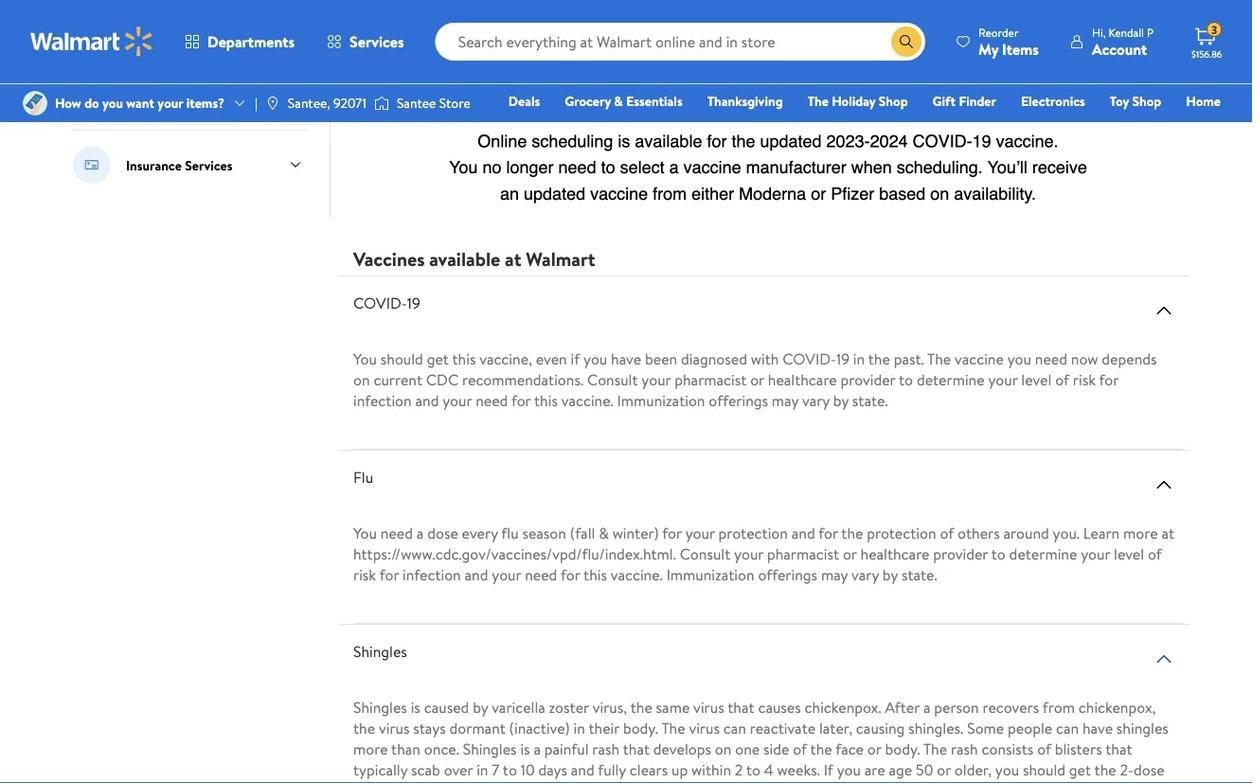 Task type: vqa. For each thing, say whether or not it's contained in the screenshot.
HARD SHELL LUGGAGE Link
no



Task type: locate. For each thing, give the bounding box(es) containing it.
even inside you should get this vaccine, even if you have been diagnosed with covid-19 in the past. the vaccine you need now depends on current cdc recommendations. consult your pharmacist or healthcare provider to determine your level of risk for infection and your need for this vaccine. immunization offerings may vary by state.
[[536, 349, 567, 370]]

more inside shingles is caused by varicella zoster virus, the same virus that causes chickenpox. after a person recovers from chickenpox, the virus stays dormant (inactive) in their body. the virus can reactivate later, causing shingles. some people can have shingles more than once. shingles is a painful rash that develops on one side of the face or body. the rash consists of blisters that typically scab over in 7 to 10 days and fully clears up within 2 to 4 weeks. if you are age 50 or older, you should get the 2-dose series of the shingrix brand of shingles vaccine, even if you already were vaccinated with zostavax. learn mor
[[353, 739, 388, 760]]

0 horizontal spatial with
[[413, 12, 438, 31]]

healthcare inside the you need a dose every flu season (fall & winter) for your protection and for the protection of others around you. learn more at https://www.cdc.gov/vaccines/vpd/flu/index.html. consult your pharmacist or healthcare provider to determine your level of risk for infection and your need for this vaccine. immunization offerings may vary by state.
[[861, 544, 930, 565]]

should inside shingles is caused by varicella zoster virus, the same virus that causes chickenpox. after a person recovers from chickenpox, the virus stays dormant (inactive) in their body. the virus can reactivate later, causing shingles. some people can have shingles more than once. shingles is a painful rash that develops on one side of the face or body. the rash consists of blisters that typically scab over in 7 to 10 days and fully clears up within 2 to 4 weeks. if you are age 50 or older, you should get the 2-dose series of the shingrix brand of shingles vaccine, even if you already were vaccinated with zostavax. learn mor
[[1023, 760, 1066, 781]]

to right '2'
[[747, 760, 761, 781]]

0 horizontal spatial should
[[381, 349, 423, 370]]

0 vertical spatial age
[[575, 12, 596, 31]]

1 horizontal spatial this
[[534, 390, 558, 411]]

caused
[[424, 697, 469, 718]]

is left 'days' at the bottom
[[520, 739, 530, 760]]

older,
[[955, 760, 992, 781]]

cdc
[[426, 370, 459, 390]]

1 horizontal spatial consult
[[680, 544, 731, 565]]

 image for how do you want your items?
[[23, 91, 47, 116]]

1 vertical spatial more
[[353, 739, 388, 760]]

1 horizontal spatial at
[[1162, 523, 1175, 544]]

if right up
[[700, 781, 709, 783]]

electronics link
[[1013, 91, 1094, 111]]

in left 7
[[477, 760, 488, 781]]

1 vertical spatial this
[[534, 390, 558, 411]]

0 horizontal spatial services
[[185, 156, 233, 174]]

grocery
[[565, 92, 611, 110]]

consult left been on the right top
[[587, 370, 638, 390]]

a
[[417, 523, 424, 544], [924, 697, 931, 718], [534, 739, 541, 760]]

0 vertical spatial may
[[718, 12, 742, 31]]

shingles for shingles is caused by varicella zoster virus, the same virus that causes chickenpox. after a person recovers from chickenpox, the virus stays dormant (inactive) in their body. the virus can reactivate later, causing shingles. some people can have shingles more than once. shingles is a painful rash that develops on one side of the face or body. the rash consists of blisters that typically scab over in 7 to 10 days and fully clears up within 2 to 4 weeks. if you are age 50 or older, you should get the 2-dose series of the shingrix brand of shingles vaccine, even if you already were vaccinated with zostavax. learn mor
[[353, 697, 407, 718]]

offerings inside the you need a dose every flu season (fall & winter) for your protection and for the protection of others around you. learn more at https://www.cdc.gov/vaccines/vpd/flu/index.html. consult your pharmacist or healthcare provider to determine your level of risk for infection and your need for this vaccine. immunization offerings may vary by state.
[[758, 565, 818, 586]]

1 vertical spatial walmart
[[526, 245, 595, 272]]

deals link
[[500, 91, 549, 111]]

19 left past.
[[836, 349, 850, 370]]

rash up zostavax.
[[951, 739, 978, 760]]

recovers
[[983, 697, 1040, 718]]

can
[[724, 718, 746, 739], [1056, 718, 1079, 739]]

to inside you should get this vaccine, even if you have been diagnosed with covid-19 in the past. the vaccine you need now depends on current cdc recommendations. consult your pharmacist or healthcare provider to determine your level of risk for infection and your need for this vaccine. immunization offerings may vary by state.
[[899, 370, 913, 390]]

have right 'from' in the bottom of the page
[[1083, 718, 1113, 739]]

2-
[[1120, 760, 1134, 781]]

the right past.
[[928, 349, 951, 370]]

toy shop link
[[1102, 91, 1170, 111]]

vaccine, left up
[[608, 781, 661, 783]]

1 horizontal spatial should
[[1023, 760, 1066, 781]]

provider
[[841, 370, 896, 390], [933, 544, 988, 565]]

4
[[764, 760, 774, 781]]

level left now
[[1022, 370, 1052, 390]]

should down people
[[1023, 760, 1066, 781]]

0 vertical spatial have
[[611, 349, 642, 370]]

2 horizontal spatial that
[[1106, 739, 1133, 760]]

in left their
[[574, 718, 585, 739]]

of right 10
[[535, 781, 549, 783]]

the inside the you need a dose every flu season (fall & winter) for your protection and for the protection of others around you. learn more at https://www.cdc.gov/vaccines/vpd/flu/index.html. consult your pharmacist or healthcare provider to determine your level of risk for infection and your need for this vaccine. immunization offerings may vary by state.
[[842, 523, 863, 544]]

get right current
[[427, 349, 449, 370]]

2 horizontal spatial this
[[584, 565, 607, 586]]

 image right 92071
[[374, 94, 389, 113]]

to left "you." on the right
[[992, 544, 1006, 565]]

painful
[[545, 739, 589, 760]]

0 horizontal spatial  image
[[23, 91, 47, 116]]

1 horizontal spatial healthcare
[[861, 544, 930, 565]]

2 shop from the left
[[1133, 92, 1162, 110]]

0 vertical spatial more
[[1124, 523, 1158, 544]]

0 horizontal spatial in
[[477, 760, 488, 781]]

level right "you." on the right
[[1114, 544, 1145, 565]]

0 horizontal spatial by
[[473, 697, 488, 718]]

causing
[[856, 718, 905, 739]]

services down *$0
[[350, 31, 404, 52]]

on left current
[[353, 370, 370, 390]]

vision center
[[126, 17, 205, 36]]

rash right painful
[[592, 739, 620, 760]]

current
[[374, 370, 422, 390]]

with
[[413, 12, 438, 31], [751, 349, 779, 370], [900, 781, 928, 783]]

you should get this vaccine, even if you have been diagnosed with covid-19 in the past. the vaccine you need now depends on current cdc recommendations. consult your pharmacist or healthcare provider to determine your level of risk for infection and your need for this vaccine. immunization offerings may vary by state.
[[353, 349, 1157, 411]]

of inside you should get this vaccine, even if you have been diagnosed with covid-19 in the past. the vaccine you need now depends on current cdc recommendations. consult your pharmacist or healthcare provider to determine your level of risk for infection and your need for this vaccine. immunization offerings may vary by state.
[[1056, 370, 1070, 390]]

on left one
[[715, 739, 732, 760]]

one debit link
[[1067, 117, 1149, 138]]

vaccinated
[[826, 781, 897, 783]]

body. down after
[[885, 739, 920, 760]]

rash
[[592, 739, 620, 760], [951, 739, 978, 760]]

1 horizontal spatial services
[[350, 31, 404, 52]]

dose down chickenpox,
[[1134, 760, 1165, 781]]

you right 'do' on the left of the page
[[102, 94, 123, 112]]

0 vertical spatial if
[[571, 349, 580, 370]]

walmart+ link
[[1156, 117, 1230, 138]]

learn right "you." on the right
[[1084, 523, 1120, 544]]

1 vertical spatial on
[[715, 739, 732, 760]]

shingles down painful
[[553, 781, 605, 783]]

0 horizontal spatial can
[[724, 718, 746, 739]]

you down 'covid-19'
[[353, 349, 377, 370]]

of left now
[[1056, 370, 1070, 390]]

1 vertical spatial get
[[1069, 760, 1091, 781]]

2 you from the top
[[353, 523, 377, 544]]

need down the season
[[525, 565, 557, 586]]

0 horizontal spatial healthcare
[[768, 370, 837, 390]]

1 horizontal spatial provider
[[933, 544, 988, 565]]

dose inside the you need a dose every flu season (fall & winter) for your protection and for the protection of others around you. learn more at https://www.cdc.gov/vaccines/vpd/flu/index.html. consult your pharmacist or healthcare provider to determine your level of risk for infection and your need for this vaccine. immunization offerings may vary by state.
[[427, 523, 458, 544]]

0 horizontal spatial provider
[[841, 370, 896, 390]]

you.
[[1053, 523, 1080, 544]]

services right insurance
[[185, 156, 233, 174]]

1 horizontal spatial in
[[574, 718, 585, 739]]

2 horizontal spatial with
[[900, 781, 928, 783]]

1 vertical spatial vary
[[852, 565, 879, 586]]

vaccine, inside shingles is caused by varicella zoster virus, the same virus that causes chickenpox. after a person recovers from chickenpox, the virus stays dormant (inactive) in their body. the virus can reactivate later, causing shingles. some people can have shingles more than once. shingles is a painful rash that develops on one side of the face or body. the rash consists of blisters that typically scab over in 7 to 10 days and fully clears up within 2 to 4 weeks. if you are age 50 or older, you should get the 2-dose series of the shingrix brand of shingles vaccine, even if you already were vaccinated with zostavax. learn mor
[[608, 781, 661, 783]]

deals
[[509, 92, 540, 110]]

1 vertical spatial you
[[353, 523, 377, 544]]

essentials
[[626, 92, 683, 110]]

0 vertical spatial even
[[536, 349, 567, 370]]

that right their
[[623, 739, 650, 760]]

1 vertical spatial offerings
[[758, 565, 818, 586]]

1 horizontal spatial even
[[665, 781, 696, 783]]

if left been on the right top
[[571, 349, 580, 370]]

2 vertical spatial &
[[599, 523, 609, 544]]

that left "causes"
[[728, 697, 755, 718]]

0 vertical spatial level
[[1022, 370, 1052, 390]]

1 horizontal spatial age
[[889, 760, 912, 781]]

more up series
[[353, 739, 388, 760]]

restrictions
[[650, 12, 715, 31]]

typically
[[353, 760, 408, 781]]

that right blisters
[[1106, 739, 1133, 760]]

vaccine. inside you should get this vaccine, even if you have been diagnosed with covid-19 in the past. the vaccine you need now depends on current cdc recommendations. consult your pharmacist or healthcare provider to determine your level of risk for infection and your need for this vaccine. immunization offerings may vary by state.
[[562, 390, 614, 411]]

with right are
[[900, 781, 928, 783]]

1 vertical spatial determine
[[1010, 544, 1078, 565]]

1 vertical spatial 19
[[836, 349, 850, 370]]

1 you from the top
[[353, 349, 377, 370]]

learn inside shingles is caused by varicella zoster virus, the same virus that causes chickenpox. after a person recovers from chickenpox, the virus stays dormant (inactive) in their body. the virus can reactivate later, causing shingles. some people can have shingles more than once. shingles is a painful rash that develops on one side of the face or body. the rash consists of blisters that typically scab over in 7 to 10 days and fully clears up within 2 to 4 weeks. if you are age 50 or older, you should get the 2-dose series of the shingrix brand of shingles vaccine, even if you already were vaccinated with zostavax. learn mor
[[995, 781, 1032, 783]]

shingles up 2-
[[1117, 718, 1169, 739]]

1 horizontal spatial by
[[834, 390, 849, 411]]

if inside shingles is caused by varicella zoster virus, the same virus that causes chickenpox. after a person recovers from chickenpox, the virus stays dormant (inactive) in their body. the virus can reactivate later, causing shingles. some people can have shingles more than once. shingles is a painful rash that develops on one side of the face or body. the rash consists of blisters that typically scab over in 7 to 10 days and fully clears up within 2 to 4 weeks. if you are age 50 or older, you should get the 2-dose series of the shingrix brand of shingles vaccine, even if you already were vaccinated with zostavax. learn mor
[[700, 781, 709, 783]]

shingles is caused by varicella zoster virus, the same virus that causes chickenpox. after a person recovers from chickenpox, the virus stays dormant (inactive) in their body. the virus can reactivate later, causing shingles. some people can have shingles more than once. shingles is a painful rash that develops on one side of the face or body. the rash consists of blisters that typically scab over in 7 to 10 days and fully clears up within 2 to 4 weeks. if you are age 50 or older, you should get the 2-dose series of the shingrix brand of shingles vaccine, even if you already were vaccinated with zostavax. learn mor
[[353, 697, 1169, 783]]

already
[[740, 781, 787, 783]]

1 horizontal spatial get
[[1069, 760, 1091, 781]]

0 horizontal spatial a
[[417, 523, 424, 544]]

clears
[[630, 760, 668, 781]]

need left the every
[[381, 523, 413, 544]]

1 horizontal spatial protection
[[867, 523, 937, 544]]

services inside popup button
[[350, 31, 404, 52]]

immunization inside the you need a dose every flu season (fall & winter) for your protection and for the protection of others around you. learn more at https://www.cdc.gov/vaccines/vpd/flu/index.html. consult your pharmacist or healthcare provider to determine your level of risk for infection and your need for this vaccine. immunization offerings may vary by state.
[[667, 565, 755, 586]]

1 horizontal spatial vary
[[852, 565, 879, 586]]

1 horizontal spatial more
[[1124, 523, 1158, 544]]

age left 50
[[889, 760, 912, 781]]

their
[[589, 718, 620, 739]]

more
[[1124, 523, 1158, 544], [353, 739, 388, 760]]

with inside shingles is caused by varicella zoster virus, the same virus that causes chickenpox. after a person recovers from chickenpox, the virus stays dormant (inactive) in their body. the virus can reactivate later, causing shingles. some people can have shingles more than once. shingles is a painful rash that develops on one side of the face or body. the rash consists of blisters that typically scab over in 7 to 10 days and fully clears up within 2 to 4 weeks. if you are age 50 or older, you should get the 2-dose series of the shingrix brand of shingles vaccine, even if you already were vaccinated with zostavax. learn mor
[[900, 781, 928, 783]]

this
[[452, 349, 476, 370], [534, 390, 558, 411], [584, 565, 607, 586]]

0 vertical spatial vary
[[802, 390, 830, 411]]

of
[[1056, 370, 1070, 390], [940, 523, 954, 544], [1148, 544, 1162, 565], [793, 739, 807, 760], [1037, 739, 1052, 760], [395, 781, 409, 783], [535, 781, 549, 783]]

& left health
[[599, 12, 608, 31]]

vaccines
[[353, 245, 425, 272]]

vary inside you should get this vaccine, even if you have been diagnosed with covid-19 in the past. the vaccine you need now depends on current cdc recommendations. consult your pharmacist or healthcare provider to determine your level of risk for infection and your need for this vaccine. immunization offerings may vary by state.
[[802, 390, 830, 411]]

0 vertical spatial offerings
[[709, 390, 768, 411]]

is left caused
[[411, 697, 420, 718]]

1 vertical spatial learn
[[995, 781, 1032, 783]]

vaccine.
[[562, 390, 614, 411], [611, 565, 663, 586]]

1 vertical spatial by
[[883, 565, 898, 586]]

the up up
[[662, 718, 685, 739]]

50
[[916, 760, 934, 781]]

immunization inside you should get this vaccine, even if you have been diagnosed with covid-19 in the past. the vaccine you need now depends on current cdc recommendations. consult your pharmacist or healthcare provider to determine your level of risk for infection and your need for this vaccine. immunization offerings may vary by state.
[[617, 390, 705, 411]]

determine inside you should get this vaccine, even if you have been diagnosed with covid-19 in the past. the vaccine you need now depends on current cdc recommendations. consult your pharmacist or healthcare provider to determine your level of risk for infection and your need for this vaccine. immunization offerings may vary by state.
[[917, 370, 985, 390]]

services button
[[311, 19, 420, 64]]

some
[[967, 718, 1004, 739]]

0 vertical spatial determine
[[917, 370, 985, 390]]

varicella
[[492, 697, 545, 718]]

to inside the you need a dose every flu season (fall & winter) for your protection and for the protection of others around you. learn more at https://www.cdc.gov/vaccines/vpd/flu/index.html. consult your pharmacist or healthcare provider to determine your level of risk for infection and your need for this vaccine. immunization offerings may vary by state.
[[992, 544, 1006, 565]]

0 vertical spatial vaccine,
[[480, 349, 532, 370]]

chickenpox,
[[1079, 697, 1156, 718]]

shop right holiday
[[879, 92, 908, 110]]

0 horizontal spatial get
[[427, 349, 449, 370]]

virus
[[694, 697, 724, 718], [379, 718, 410, 739], [689, 718, 720, 739]]

at right available
[[505, 245, 522, 272]]

in inside you should get this vaccine, even if you have been diagnosed with covid-19 in the past. the vaccine you need now depends on current cdc recommendations. consult your pharmacist or healthcare provider to determine your level of risk for infection and your need for this vaccine. immunization offerings may vary by state.
[[853, 349, 865, 370]]

1 vertical spatial should
[[1023, 760, 1066, 781]]

1 vertical spatial even
[[665, 781, 696, 783]]

walmart health image
[[73, 77, 111, 115]]

infection inside the you need a dose every flu season (fall & winter) for your protection and for the protection of others around you. learn more at https://www.cdc.gov/vaccines/vpd/flu/index.html. consult your pharmacist or healthcare provider to determine your level of risk for infection and your need for this vaccine. immunization offerings may vary by state.
[[403, 565, 461, 586]]

shingles image
[[1153, 648, 1176, 671]]

consult right winter) at the bottom of page
[[680, 544, 731, 565]]

have left been on the right top
[[611, 349, 642, 370]]

0 horizontal spatial state.
[[852, 390, 888, 411]]

healthcare
[[768, 370, 837, 390], [861, 544, 930, 565]]

should left cdc
[[381, 349, 423, 370]]

0 vertical spatial immunization
[[617, 390, 705, 411]]

1 horizontal spatial if
[[700, 781, 709, 783]]

1 horizontal spatial on
[[715, 739, 732, 760]]

https://www.cdc.gov/vaccines/vpd/flu/index.html.
[[353, 544, 676, 565]]

flu image
[[1153, 474, 1176, 497]]

2 vertical spatial shingles
[[463, 739, 517, 760]]

 image for santee store
[[374, 94, 389, 113]]

immunization
[[617, 390, 705, 411], [667, 565, 755, 586]]

vaccine, right cdc
[[480, 349, 532, 370]]

of down flu icon
[[1148, 544, 1162, 565]]

covid 19 image
[[1153, 299, 1176, 322]]

1 vertical spatial age
[[889, 760, 912, 781]]

19 down vaccines
[[407, 293, 420, 314]]

& right (fall
[[599, 523, 609, 544]]

on
[[353, 370, 370, 390], [715, 739, 732, 760]]

pharmacist
[[675, 370, 747, 390], [767, 544, 839, 565]]

 image
[[23, 91, 47, 116], [374, 94, 389, 113], [265, 96, 280, 111]]

shop right toy
[[1133, 92, 1162, 110]]

1 horizontal spatial with
[[751, 349, 779, 370]]

offerings
[[709, 390, 768, 411], [758, 565, 818, 586]]

need left now
[[1035, 349, 1068, 370]]

series
[[353, 781, 391, 783]]

level inside you should get this vaccine, even if you have been diagnosed with covid-19 in the past. the vaccine you need now depends on current cdc recommendations. consult your pharmacist or healthcare provider to determine your level of risk for infection and your need for this vaccine. immunization offerings may vary by state.
[[1022, 370, 1052, 390]]

1 can from the left
[[724, 718, 746, 739]]

a left the every
[[417, 523, 424, 544]]

0 vertical spatial pharmacist
[[675, 370, 747, 390]]

shingles.
[[909, 718, 964, 739]]

walmart image
[[30, 27, 153, 57]]

a right after
[[924, 697, 931, 718]]

shingles
[[1117, 718, 1169, 739], [553, 781, 605, 783]]

0 vertical spatial on
[[353, 370, 370, 390]]

fully
[[598, 760, 626, 781]]

0 vertical spatial you
[[353, 349, 377, 370]]

0 horizontal spatial level
[[1022, 370, 1052, 390]]

at
[[505, 245, 522, 272], [1162, 523, 1175, 544]]

0 vertical spatial a
[[417, 523, 424, 544]]

healthcare left others
[[861, 544, 930, 565]]

get left 2-
[[1069, 760, 1091, 781]]

more down flu icon
[[1124, 523, 1158, 544]]

0 vertical spatial risk
[[1073, 370, 1096, 390]]

0 vertical spatial state.
[[852, 390, 888, 411]]

learn down consists
[[995, 781, 1032, 783]]

of left others
[[940, 523, 954, 544]]

& right grocery at the top of the page
[[614, 92, 623, 110]]

&
[[599, 12, 608, 31], [614, 92, 623, 110], [599, 523, 609, 544]]

one
[[735, 739, 760, 760]]

than
[[391, 739, 421, 760]]

1 vertical spatial may
[[772, 390, 799, 411]]

can right people
[[1056, 718, 1079, 739]]

or inside you should get this vaccine, even if you have been diagnosed with covid-19 in the past. the vaccine you need now depends on current cdc recommendations. consult your pharmacist or healthcare provider to determine your level of risk for infection and your need for this vaccine. immunization offerings may vary by state.
[[750, 370, 764, 390]]

with left "most"
[[413, 12, 438, 31]]

state,
[[539, 12, 572, 31]]

2 can from the left
[[1056, 718, 1079, 739]]

walmart
[[126, 86, 175, 105], [526, 245, 595, 272]]

at down flu icon
[[1162, 523, 1175, 544]]

that
[[728, 697, 755, 718], [623, 739, 650, 760], [1106, 739, 1133, 760]]

2 vertical spatial in
[[477, 760, 488, 781]]

0 horizontal spatial on
[[353, 370, 370, 390]]

0 horizontal spatial learn
[[995, 781, 1032, 783]]

can up '2'
[[724, 718, 746, 739]]

0 horizontal spatial is
[[411, 697, 420, 718]]

1 horizontal spatial walmart
[[526, 245, 595, 272]]

0 vertical spatial should
[[381, 349, 423, 370]]

state. inside the you need a dose every flu season (fall & winter) for your protection and for the protection of others around you. learn more at https://www.cdc.gov/vaccines/vpd/flu/index.html. consult your pharmacist or healthcare provider to determine your level of risk for infection and your need for this vaccine. immunization offerings may vary by state.
[[902, 565, 938, 586]]

once.
[[424, 739, 459, 760]]

dose left the every
[[427, 523, 458, 544]]

the
[[869, 349, 890, 370], [842, 523, 863, 544], [631, 697, 653, 718], [353, 718, 375, 739], [811, 739, 832, 760], [1095, 760, 1117, 781], [412, 781, 434, 783]]

0 vertical spatial infection
[[353, 390, 412, 411]]

in left past.
[[853, 349, 865, 370]]

0 horizontal spatial pharmacist
[[675, 370, 747, 390]]

even inside shingles is caused by varicella zoster virus, the same virus that causes chickenpox. after a person recovers from chickenpox, the virus stays dormant (inactive) in their body. the virus can reactivate later, causing shingles. some people can have shingles more than once. shingles is a painful rash that develops on one side of the face or body. the rash consists of blisters that typically scab over in 7 to 10 days and fully clears up within 2 to 4 weeks. if you are age 50 or older, you should get the 2-dose series of the shingrix brand of shingles vaccine, even if you already were vaccinated with zostavax. learn mor
[[665, 781, 696, 783]]

shingles for shingles
[[353, 642, 407, 662]]

1 protection from the left
[[719, 523, 788, 544]]

you right if
[[837, 760, 861, 781]]

shingrix
[[437, 781, 490, 783]]

2 vertical spatial by
[[473, 697, 488, 718]]

others
[[958, 523, 1000, 544]]

2 horizontal spatial a
[[924, 697, 931, 718]]

the left holiday
[[808, 92, 829, 110]]

body. right their
[[623, 718, 658, 739]]

by
[[834, 390, 849, 411], [883, 565, 898, 586], [473, 697, 488, 718]]

grocery & essentials link
[[556, 91, 691, 111]]

0 horizontal spatial age
[[575, 12, 596, 31]]

you inside the you need a dose every flu season (fall & winter) for your protection and for the protection of others around you. learn more at https://www.cdc.gov/vaccines/vpd/flu/index.html. consult your pharmacist or healthcare provider to determine your level of risk for infection and your need for this vaccine. immunization offerings may vary by state.
[[353, 523, 377, 544]]

age right state, in the left top of the page
[[575, 12, 596, 31]]

this inside the you need a dose every flu season (fall & winter) for your protection and for the protection of others around you. learn more at https://www.cdc.gov/vaccines/vpd/flu/index.html. consult your pharmacist or healthcare provider to determine your level of risk for infection and your need for this vaccine. immunization offerings may vary by state.
[[584, 565, 607, 586]]

santee,
[[288, 94, 330, 112]]

one debit
[[1076, 118, 1140, 137]]

0 horizontal spatial shop
[[879, 92, 908, 110]]

healthcare inside you should get this vaccine, even if you have been diagnosed with covid-19 in the past. the vaccine you need now depends on current cdc recommendations. consult your pharmacist or healthcare provider to determine your level of risk for infection and your need for this vaccine. immunization offerings may vary by state.
[[768, 370, 837, 390]]

1 vertical spatial consult
[[680, 544, 731, 565]]

healthcare right diagnosed
[[768, 370, 837, 390]]

a left painful
[[534, 739, 541, 760]]

person
[[934, 697, 979, 718]]

you inside you should get this vaccine, even if you have been diagnosed with covid-19 in the past. the vaccine you need now depends on current cdc recommendations. consult your pharmacist or healthcare provider to determine your level of risk for infection and your need for this vaccine. immunization offerings may vary by state.
[[353, 349, 377, 370]]

develops
[[654, 739, 711, 760]]

body.
[[623, 718, 658, 739], [885, 739, 920, 760]]

0 horizontal spatial determine
[[917, 370, 985, 390]]

toy shop
[[1110, 92, 1162, 110]]

the
[[808, 92, 829, 110], [928, 349, 951, 370], [662, 718, 685, 739], [924, 739, 947, 760]]

1 horizontal spatial  image
[[265, 96, 280, 111]]

age inside *$0 copay with most insurances. state, age & health restrictions may apply.
[[575, 12, 596, 31]]

if
[[571, 349, 580, 370], [700, 781, 709, 783]]

 image left how
[[23, 91, 47, 116]]

0 vertical spatial this
[[452, 349, 476, 370]]

over
[[444, 760, 473, 781]]

1 horizontal spatial vaccine,
[[608, 781, 661, 783]]

1 horizontal spatial state.
[[902, 565, 938, 586]]

have inside you should get this vaccine, even if you have been diagnosed with covid-19 in the past. the vaccine you need now depends on current cdc recommendations. consult your pharmacist or healthcare provider to determine your level of risk for infection and your need for this vaccine. immunization offerings may vary by state.
[[611, 349, 642, 370]]

2 horizontal spatial may
[[821, 565, 848, 586]]

0 vertical spatial by
[[834, 390, 849, 411]]

with right diagnosed
[[751, 349, 779, 370]]

have inside shingles is caused by varicella zoster virus, the same virus that causes chickenpox. after a person recovers from chickenpox, the virus stays dormant (inactive) in their body. the virus can reactivate later, causing shingles. some people can have shingles more than once. shingles is a painful rash that develops on one side of the face or body. the rash consists of blisters that typically scab over in 7 to 10 days and fully clears up within 2 to 4 weeks. if you are age 50 or older, you should get the 2-dose series of the shingrix brand of shingles vaccine, even if you already were vaccinated with zostavax. learn mor
[[1083, 718, 1113, 739]]

0 horizontal spatial rash
[[592, 739, 620, 760]]

you left been on the right top
[[584, 349, 608, 370]]

to left "vaccine"
[[899, 370, 913, 390]]

health
[[611, 12, 647, 31]]

blisters
[[1055, 739, 1102, 760]]

the holiday shop link
[[799, 91, 917, 111]]

 image right |
[[265, 96, 280, 111]]

0 horizontal spatial risk
[[353, 565, 376, 586]]

you down flu
[[353, 523, 377, 544]]

and inside you should get this vaccine, even if you have been diagnosed with covid-19 in the past. the vaccine you need now depends on current cdc recommendations. consult your pharmacist or healthcare provider to determine your level of risk for infection and your need for this vaccine. immunization offerings may vary by state.
[[415, 390, 439, 411]]

covid-19
[[353, 293, 420, 314]]

1 vertical spatial infection
[[403, 565, 461, 586]]

how do you want your items?
[[55, 94, 225, 112]]

provider inside the you need a dose every flu season (fall & winter) for your protection and for the protection of others around you. learn more at https://www.cdc.gov/vaccines/vpd/flu/index.html. consult your pharmacist or healthcare provider to determine your level of risk for infection and your need for this vaccine. immunization offerings may vary by state.
[[933, 544, 988, 565]]



Task type: describe. For each thing, give the bounding box(es) containing it.
0 horizontal spatial walmart
[[126, 86, 175, 105]]

|
[[255, 94, 258, 112]]

how
[[55, 94, 81, 112]]

0 horizontal spatial at
[[505, 245, 522, 272]]

items?
[[186, 94, 225, 112]]

thanksgiving link
[[699, 91, 792, 111]]

search icon image
[[899, 34, 914, 49]]

0 vertical spatial shingles
[[1117, 718, 1169, 739]]

may inside *$0 copay with most insurances. state, age & health restrictions may apply.
[[718, 12, 742, 31]]

consult inside the you need a dose every flu season (fall & winter) for your protection and for the protection of others around you. learn more at https://www.cdc.gov/vaccines/vpd/flu/index.html. consult your pharmacist or healthcare provider to determine your level of risk for infection and your need for this vaccine. immunization offerings may vary by state.
[[680, 544, 731, 565]]

& inside *$0 copay with most insurances. state, age & health restrictions may apply.
[[599, 12, 608, 31]]

vaccine. inside the you need a dose every flu season (fall & winter) for your protection and for the protection of others around you. learn more at https://www.cdc.gov/vaccines/vpd/flu/index.html. consult your pharmacist or healthcare provider to determine your level of risk for infection and your need for this vaccine. immunization offerings may vary by state.
[[611, 565, 663, 586]]

gift
[[933, 92, 956, 110]]

the inside you should get this vaccine, even if you have been diagnosed with covid-19 in the past. the vaccine you need now depends on current cdc recommendations. consult your pharmacist or healthcare provider to determine your level of risk for infection and your need for this vaccine. immunization offerings may vary by state.
[[928, 349, 951, 370]]

around
[[1004, 523, 1049, 544]]

Search search field
[[435, 23, 926, 61]]

92071
[[334, 94, 367, 112]]

risk inside the you need a dose every flu season (fall & winter) for your protection and for the protection of others around you. learn more at https://www.cdc.gov/vaccines/vpd/flu/index.html. consult your pharmacist or healthcare provider to determine your level of risk for infection and your need for this vaccine. immunization offerings may vary by state.
[[353, 565, 376, 586]]

may inside you should get this vaccine, even if you have been diagnosed with covid-19 in the past. the vaccine you need now depends on current cdc recommendations. consult your pharmacist or healthcare provider to determine your level of risk for infection and your need for this vaccine. immunization offerings may vary by state.
[[772, 390, 799, 411]]

thanksgiving
[[707, 92, 783, 110]]

health
[[178, 86, 217, 105]]

gift finder link
[[924, 91, 1005, 111]]

up
[[672, 760, 688, 781]]

you for current
[[353, 349, 377, 370]]

at inside the you need a dose every flu season (fall & winter) for your protection and for the protection of others around you. learn more at https://www.cdc.gov/vaccines/vpd/flu/index.html. consult your pharmacist or healthcare provider to determine your level of risk for infection and your need for this vaccine. immunization offerings may vary by state.
[[1162, 523, 1175, 544]]

1 horizontal spatial is
[[520, 739, 530, 760]]

dose inside shingles is caused by varicella zoster virus, the same virus that causes chickenpox. after a person recovers from chickenpox, the virus stays dormant (inactive) in their body. the virus can reactivate later, causing shingles. some people can have shingles more than once. shingles is a painful rash that develops on one side of the face or body. the rash consists of blisters that typically scab over in 7 to 10 days and fully clears up within 2 to 4 weeks. if you are age 50 or older, you should get the 2-dose series of the shingrix brand of shingles vaccine, even if you already were vaccinated with zostavax. learn mor
[[1134, 760, 1165, 781]]

Walmart Site-Wide search field
[[435, 23, 926, 61]]

kendall
[[1109, 24, 1144, 40]]

1 vertical spatial services
[[185, 156, 233, 174]]

may inside the you need a dose every flu season (fall & winter) for your protection and for the protection of others around you. learn more at https://www.cdc.gov/vaccines/vpd/flu/index.html. consult your pharmacist or healthcare provider to determine your level of risk for infection and your need for this vaccine. immunization offerings may vary by state.
[[821, 565, 848, 586]]

0 horizontal spatial body.
[[623, 718, 658, 739]]

the up zostavax.
[[924, 739, 947, 760]]

determine inside the you need a dose every flu season (fall & winter) for your protection and for the protection of others around you. learn more at https://www.cdc.gov/vaccines/vpd/flu/index.html. consult your pharmacist or healthcare provider to determine your level of risk for infection and your need for this vaccine. immunization offerings may vary by state.
[[1010, 544, 1078, 565]]

if
[[824, 760, 834, 781]]

of right side at the bottom of page
[[793, 739, 807, 760]]

p
[[1147, 24, 1154, 40]]

& inside the you need a dose every flu season (fall & winter) for your protection and for the protection of others around you. learn more at https://www.cdc.gov/vaccines/vpd/flu/index.html. consult your pharmacist or healthcare provider to determine your level of risk for infection and your need for this vaccine. immunization offerings may vary by state.
[[599, 523, 609, 544]]

(inactive)
[[509, 718, 570, 739]]

on inside you should get this vaccine, even if you have been diagnosed with covid-19 in the past. the vaccine you need now depends on current cdc recommendations. consult your pharmacist or healthcare provider to determine your level of risk for infection and your need for this vaccine. immunization offerings may vary by state.
[[353, 370, 370, 390]]

of left blisters
[[1037, 739, 1052, 760]]

center
[[165, 17, 205, 36]]

pharmacist inside you should get this vaccine, even if you have been diagnosed with covid-19 in the past. the vaccine you need now depends on current cdc recommendations. consult your pharmacist or healthcare provider to determine your level of risk for infection and your need for this vaccine. immunization offerings may vary by state.
[[675, 370, 747, 390]]

past.
[[894, 349, 924, 370]]

0 vertical spatial covid-
[[353, 293, 407, 314]]

registry
[[1003, 118, 1051, 137]]

7
[[492, 760, 500, 781]]

 image for santee, 92071
[[265, 96, 280, 111]]

people
[[1008, 718, 1053, 739]]

hi, kendall p account
[[1092, 24, 1154, 59]]

vary inside the you need a dose every flu season (fall & winter) for your protection and for the protection of others around you. learn more at https://www.cdc.gov/vaccines/vpd/flu/index.html. consult your pharmacist or healthcare provider to determine your level of risk for infection and your need for this vaccine. immunization offerings may vary by state.
[[852, 565, 879, 586]]

age inside shingles is caused by varicella zoster virus, the same virus that causes chickenpox. after a person recovers from chickenpox, the virus stays dormant (inactive) in their body. the virus can reactivate later, causing shingles. some people can have shingles more than once. shingles is a painful rash that develops on one side of the face or body. the rash consists of blisters that typically scab over in 7 to 10 days and fully clears up within 2 to 4 weeks. if you are age 50 or older, you should get the 2-dose series of the shingrix brand of shingles vaccine, even if you already were vaccinated with zostavax. learn mor
[[889, 760, 912, 781]]

2
[[735, 760, 743, 781]]

virus left stays
[[379, 718, 410, 739]]

19 inside you should get this vaccine, even if you have been diagnosed with covid-19 in the past. the vaccine you need now depends on current cdc recommendations. consult your pharmacist or healthcare provider to determine your level of risk for infection and your need for this vaccine. immunization offerings may vary by state.
[[836, 349, 850, 370]]

and inside shingles is caused by varicella zoster virus, the same virus that causes chickenpox. after a person recovers from chickenpox, the virus stays dormant (inactive) in their body. the virus can reactivate later, causing shingles. some people can have shingles more than once. shingles is a painful rash that develops on one side of the face or body. the rash consists of blisters that typically scab over in 7 to 10 days and fully clears up within 2 to 4 weeks. if you are age 50 or older, you should get the 2-dose series of the shingrix brand of shingles vaccine, even if you already were vaccinated with zostavax. learn mor
[[571, 760, 595, 781]]

after
[[885, 697, 920, 718]]

1 vertical spatial a
[[924, 697, 931, 718]]

flu
[[353, 467, 373, 488]]

santee
[[397, 94, 436, 112]]

or inside the you need a dose every flu season (fall & winter) for your protection and for the protection of others around you. learn more at https://www.cdc.gov/vaccines/vpd/flu/index.html. consult your pharmacist or healthcare provider to determine your level of risk for infection and your need for this vaccine. immunization offerings may vary by state.
[[843, 544, 857, 565]]

*$0 copay with most insurances. state, age & health restrictions may apply.
[[353, 12, 742, 52]]

learn inside the you need a dose every flu season (fall & winter) for your protection and for the protection of others around you. learn more at https://www.cdc.gov/vaccines/vpd/flu/index.html. consult your pharmacist or healthcare provider to determine your level of risk for infection and your need for this vaccine. immunization offerings may vary by state.
[[1084, 523, 1120, 544]]

if inside you should get this vaccine, even if you have been diagnosed with covid-19 in the past. the vaccine you need now depends on current cdc recommendations. consult your pharmacist or healthcare provider to determine your level of risk for infection and your need for this vaccine. immunization offerings may vary by state.
[[571, 349, 580, 370]]

$156.86
[[1192, 47, 1222, 60]]

vaccine, inside you should get this vaccine, even if you have been diagnosed with covid-19 in the past. the vaccine you need now depends on current cdc recommendations. consult your pharmacist or healthcare provider to determine your level of risk for infection and your need for this vaccine. immunization offerings may vary by state.
[[480, 349, 532, 370]]

covid- inside you should get this vaccine, even if you have been diagnosed with covid-19 in the past. the vaccine you need now depends on current cdc recommendations. consult your pharmacist or healthcare provider to determine your level of risk for infection and your need for this vaccine. immunization offerings may vary by state.
[[783, 349, 837, 370]]

reorder
[[979, 24, 1019, 40]]

10
[[521, 760, 535, 781]]

insurances.
[[473, 12, 536, 31]]

2 protection from the left
[[867, 523, 937, 544]]

on inside shingles is caused by varicella zoster virus, the same virus that causes chickenpox. after a person recovers from chickenpox, the virus stays dormant (inactive) in their body. the virus can reactivate later, causing shingles. some people can have shingles more than once. shingles is a painful rash that develops on one side of the face or body. the rash consists of blisters that typically scab over in 7 to 10 days and fully clears up within 2 to 4 weeks. if you are age 50 or older, you should get the 2-dose series of the shingrix brand of shingles vaccine, even if you already were vaccinated with zostavax. learn mor
[[715, 739, 732, 760]]

holiday
[[832, 92, 876, 110]]

with inside you should get this vaccine, even if you have been diagnosed with covid-19 in the past. the vaccine you need now depends on current cdc recommendations. consult your pharmacist or healthcare provider to determine your level of risk for infection and your need for this vaccine. immunization offerings may vary by state.
[[751, 349, 779, 370]]

you right older,
[[996, 760, 1019, 781]]

were
[[791, 781, 823, 783]]

fashion
[[934, 118, 978, 137]]

want
[[126, 94, 154, 112]]

within
[[692, 760, 731, 781]]

insurance services
[[126, 156, 233, 174]]

hi,
[[1092, 24, 1106, 40]]

0 horizontal spatial shingles
[[553, 781, 605, 783]]

1 horizontal spatial body.
[[885, 739, 920, 760]]

1 rash from the left
[[592, 739, 620, 760]]

provider inside you should get this vaccine, even if you have been diagnosed with covid-19 in the past. the vaccine you need now depends on current cdc recommendations. consult your pharmacist or healthcare provider to determine your level of risk for infection and your need for this vaccine. immunization offerings may vary by state.
[[841, 370, 896, 390]]

face
[[836, 739, 864, 760]]

0 horizontal spatial that
[[623, 739, 650, 760]]

of left scab
[[395, 781, 409, 783]]

1 shop from the left
[[879, 92, 908, 110]]

2 vertical spatial a
[[534, 739, 541, 760]]

by inside shingles is caused by varicella zoster virus, the same virus that causes chickenpox. after a person recovers from chickenpox, the virus stays dormant (inactive) in their body. the virus can reactivate later, causing shingles. some people can have shingles more than once. shingles is a painful rash that develops on one side of the face or body. the rash consists of blisters that typically scab over in 7 to 10 days and fully clears up within 2 to 4 weeks. if you are age 50 or older, you should get the 2-dose series of the shingrix brand of shingles vaccine, even if you already were vaccinated with zostavax. learn mor
[[473, 697, 488, 718]]

more inside the you need a dose every flu season (fall & winter) for your protection and for the protection of others around you. learn more at https://www.cdc.gov/vaccines/vpd/flu/index.html. consult your pharmacist or healthcare provider to determine your level of risk for infection and your need for this vaccine. immunization offerings may vary by state.
[[1124, 523, 1158, 544]]

by inside you should get this vaccine, even if you have been diagnosed with covid-19 in the past. the vaccine you need now depends on current cdc recommendations. consult your pharmacist or healthcare provider to determine your level of risk for infection and your need for this vaccine. immunization offerings may vary by state.
[[834, 390, 849, 411]]

zostavax.
[[932, 781, 992, 783]]

level inside the you need a dose every flu season (fall & winter) for your protection and for the protection of others around you. learn more at https://www.cdc.gov/vaccines/vpd/flu/index.html. consult your pharmacist or healthcare provider to determine your level of risk for infection and your need for this vaccine. immunization offerings may vary by state.
[[1114, 544, 1145, 565]]

are
[[865, 760, 885, 781]]

by inside the you need a dose every flu season (fall & winter) for your protection and for the protection of others around you. learn more at https://www.cdc.gov/vaccines/vpd/flu/index.html. consult your pharmacist or healthcare provider to determine your level of risk for infection and your need for this vaccine. immunization offerings may vary by state.
[[883, 565, 898, 586]]

get inside you should get this vaccine, even if you have been diagnosed with covid-19 in the past. the vaccine you need now depends on current cdc recommendations. consult your pharmacist or healthcare provider to determine your level of risk for infection and your need for this vaccine. immunization offerings may vary by state.
[[427, 349, 449, 370]]

every
[[462, 523, 498, 544]]

registry link
[[994, 117, 1060, 138]]

been
[[645, 349, 678, 370]]

grocery & essentials
[[565, 92, 683, 110]]

state. inside you should get this vaccine, even if you have been diagnosed with covid-19 in the past. the vaccine you need now depends on current cdc recommendations. consult your pharmacist or healthcare provider to determine your level of risk for infection and your need for this vaccine. immunization offerings may vary by state.
[[852, 390, 888, 411]]

account
[[1092, 38, 1147, 59]]

virus up within
[[689, 718, 720, 739]]

toy
[[1110, 92, 1129, 110]]

walmart insurance services image
[[73, 146, 111, 184]]

you for https://www.cdc.gov/vaccines/vpd/flu/index.html.
[[353, 523, 377, 544]]

you right "vaccine"
[[1008, 349, 1032, 370]]

scab
[[411, 760, 440, 781]]

from
[[1043, 697, 1075, 718]]

recommendations.
[[462, 370, 584, 390]]

offerings inside you should get this vaccine, even if you have been diagnosed with covid-19 in the past. the vaccine you need now depends on current cdc recommendations. consult your pharmacist or healthcare provider to determine your level of risk for infection and your need for this vaccine. immunization offerings may vary by state.
[[709, 390, 768, 411]]

need right cdc
[[476, 390, 508, 411]]

the inside you should get this vaccine, even if you have been diagnosed with covid-19 in the past. the vaccine you need now depends on current cdc recommendations. consult your pharmacist or healthcare provider to determine your level of risk for infection and your need for this vaccine. immunization offerings may vary by state.
[[869, 349, 890, 370]]

virus,
[[593, 697, 627, 718]]

weeks.
[[777, 760, 820, 781]]

0 horizontal spatial this
[[452, 349, 476, 370]]

zoster
[[549, 697, 589, 718]]

0 horizontal spatial 19
[[407, 293, 420, 314]]

get inside shingles is caused by varicella zoster virus, the same virus that causes chickenpox. after a person recovers from chickenpox, the virus stays dormant (inactive) in their body. the virus can reactivate later, causing shingles. some people can have shingles more than once. shingles is a painful rash that develops on one side of the face or body. the rash consists of blisters that typically scab over in 7 to 10 days and fully clears up within 2 to 4 weeks. if you are age 50 or older, you should get the 2-dose series of the shingrix brand of shingles vaccine, even if you already were vaccinated with zostavax. learn mor
[[1069, 760, 1091, 781]]

you left already
[[712, 781, 736, 783]]

brand
[[494, 781, 531, 783]]

electronics
[[1021, 92, 1086, 110]]

copay
[[377, 12, 410, 31]]

walmart+
[[1165, 118, 1221, 137]]

1 vertical spatial &
[[614, 92, 623, 110]]

season
[[522, 523, 566, 544]]

fashion link
[[926, 117, 987, 138]]

consult inside you should get this vaccine, even if you have been diagnosed with covid-19 in the past. the vaccine you need now depends on current cdc recommendations. consult your pharmacist or healthcare provider to determine your level of risk for infection and your need for this vaccine. immunization offerings may vary by state.
[[587, 370, 638, 390]]

virus right same
[[694, 697, 724, 718]]

the holiday shop
[[808, 92, 908, 110]]

side
[[764, 739, 790, 760]]

reactivate
[[750, 718, 816, 739]]

items
[[1002, 38, 1039, 59]]

risk inside you should get this vaccine, even if you have been diagnosed with covid-19 in the past. the vaccine you need now depends on current cdc recommendations. consult your pharmacist or healthcare provider to determine your level of risk for infection and your need for this vaccine. immunization offerings may vary by state.
[[1073, 370, 1096, 390]]

with inside *$0 copay with most insurances. state, age & health restrictions may apply.
[[413, 12, 438, 31]]

1 vertical spatial in
[[574, 718, 585, 739]]

should inside you should get this vaccine, even if you have been diagnosed with covid-19 in the past. the vaccine you need now depends on current cdc recommendations. consult your pharmacist or healthcare provider to determine your level of risk for infection and your need for this vaccine. immunization offerings may vary by state.
[[381, 349, 423, 370]]

later,
[[819, 718, 853, 739]]

a inside the you need a dose every flu season (fall & winter) for your protection and for the protection of others around you. learn more at https://www.cdc.gov/vaccines/vpd/flu/index.html. consult your pharmacist or healthcare provider to determine your level of risk for infection and your need for this vaccine. immunization offerings may vary by state.
[[417, 523, 424, 544]]

insurance
[[126, 156, 182, 174]]

diagnosed
[[681, 349, 747, 370]]

depends
[[1102, 349, 1157, 370]]

available
[[429, 245, 500, 272]]

santee store
[[397, 94, 471, 112]]

walmart health
[[126, 86, 217, 105]]

debit
[[1108, 118, 1140, 137]]

departments button
[[169, 19, 311, 64]]

infection inside you should get this vaccine, even if you have been diagnosed with covid-19 in the past. the vaccine you need now depends on current cdc recommendations. consult your pharmacist or healthcare provider to determine your level of risk for infection and your need for this vaccine. immunization offerings may vary by state.
[[353, 390, 412, 411]]

pharmacist inside the you need a dose every flu season (fall & winter) for your protection and for the protection of others around you. learn more at https://www.cdc.gov/vaccines/vpd/flu/index.html. consult your pharmacist or healthcare provider to determine your level of risk for infection and your need for this vaccine. immunization offerings may vary by state.
[[767, 544, 839, 565]]

reorder my items
[[979, 24, 1039, 59]]

vision center image
[[73, 8, 111, 45]]

2 rash from the left
[[951, 739, 978, 760]]

same
[[656, 697, 690, 718]]

1 horizontal spatial that
[[728, 697, 755, 718]]

to right 7
[[503, 760, 517, 781]]

now
[[1071, 349, 1099, 370]]

flu
[[501, 523, 519, 544]]

dormant
[[450, 718, 506, 739]]

home
[[1186, 92, 1221, 110]]

consists
[[982, 739, 1034, 760]]



